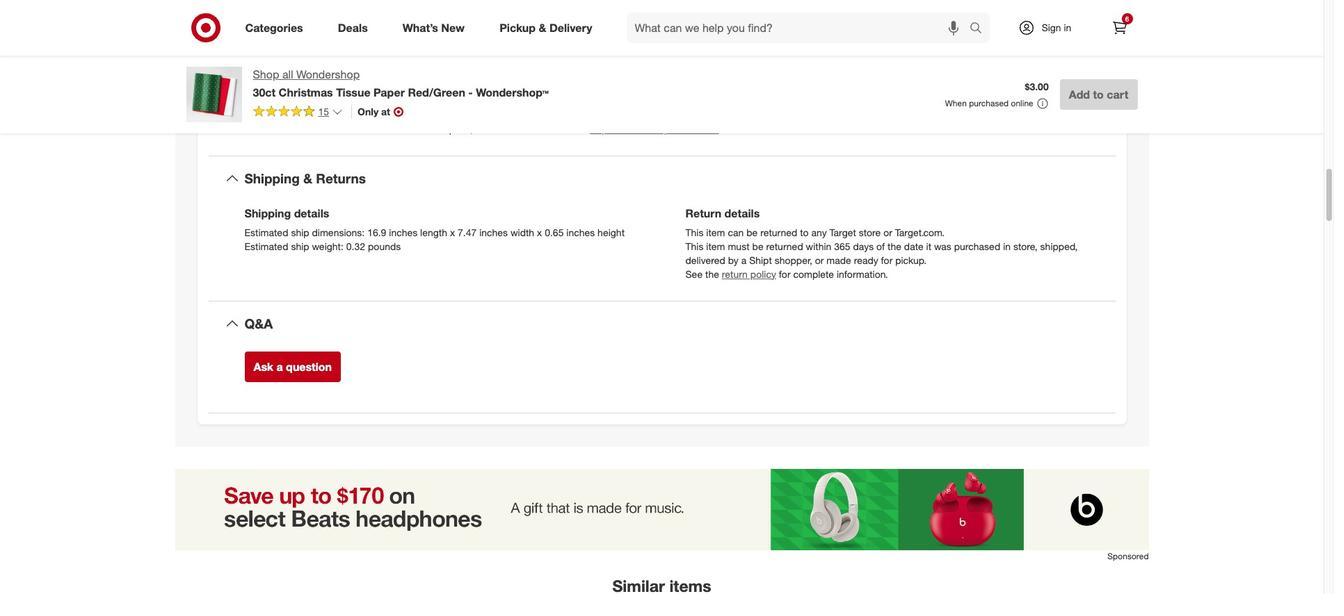 Task type: describe. For each thing, give the bounding box(es) containing it.
1 vertical spatial to
[[515, 123, 523, 135]]

q&a button
[[208, 302, 1116, 346]]

origin : imported
[[245, 78, 319, 90]]

aren't
[[351, 123, 375, 135]]

shop all wondershop 30ct christmas tissue paper red/green - wondershop™
[[253, 67, 549, 99]]

number
[[268, 35, 305, 47]]

details for shipping
[[294, 207, 329, 220]]

by
[[728, 255, 739, 266]]

when purchased online
[[945, 98, 1034, 109]]

what's new
[[403, 21, 465, 34]]

search button
[[963, 13, 997, 46]]

incorrect
[[623, 123, 662, 135]]

1 vertical spatial or
[[884, 227, 893, 239]]

sign in link
[[1007, 13, 1093, 43]]

wondershop™
[[476, 85, 549, 99]]

15
[[318, 106, 329, 117]]

length
[[420, 227, 447, 239]]

item
[[245, 35, 265, 47]]

information.
[[837, 268, 888, 280]]

red/green
[[408, 85, 465, 99]]

paper
[[374, 85, 405, 99]]

0 horizontal spatial or
[[419, 123, 427, 135]]

complete
[[794, 268, 834, 280]]

What can we help you find? suggestions appear below search field
[[627, 13, 973, 43]]

pickup & delivery
[[500, 21, 593, 34]]

:
[[273, 78, 276, 90]]

target
[[830, 227, 856, 239]]

in inside the sign in link
[[1064, 22, 1072, 33]]

dimensions:
[[312, 227, 365, 239]]

width
[[511, 227, 535, 239]]

to inside return details this item can be returned to any target store or target.com. this item must be returned within 365 days of the date it was purchased in store, shipped, delivered by a shipt shopper, or made ready for pickup. see the return policy for complete information.
[[800, 227, 809, 239]]

accurate
[[378, 123, 416, 135]]

shopper,
[[775, 255, 813, 266]]

categories link
[[233, 13, 321, 43]]

was
[[934, 241, 952, 252]]

deals link
[[326, 13, 385, 43]]

imported
[[278, 78, 319, 90]]

wondershop
[[296, 67, 360, 81]]

days
[[853, 241, 874, 252]]

add to cart
[[1069, 88, 1129, 102]]

(dpci)
[[308, 35, 337, 47]]

delivery
[[550, 21, 593, 34]]

shipping & returns button
[[208, 157, 1116, 201]]

a inside return details this item can be returned to any target store or target.com. this item must be returned within 365 days of the date it was purchased in store, shipped, delivered by a shipt shopper, or made ready for pickup. see the return policy for complete information.
[[742, 255, 747, 266]]

add
[[1069, 88, 1090, 102]]

online
[[1011, 98, 1034, 109]]

we
[[476, 123, 488, 135]]

what's
[[403, 21, 438, 34]]

it.
[[580, 123, 587, 135]]

shipped,
[[1041, 241, 1078, 252]]

0 horizontal spatial the
[[253, 123, 267, 135]]

0 vertical spatial purchased
[[969, 98, 1009, 109]]

cart
[[1107, 88, 1129, 102]]

0 vertical spatial item
[[269, 123, 288, 135]]

search
[[963, 22, 997, 36]]

1 vertical spatial be
[[753, 241, 764, 252]]

if the item details above aren't accurate or complete, we want to know about it. report incorrect product info.
[[245, 123, 719, 135]]

2 horizontal spatial the
[[888, 241, 902, 252]]

ready
[[854, 255, 879, 266]]

made
[[827, 255, 852, 266]]

christmas
[[279, 85, 333, 99]]

origin
[[245, 78, 273, 90]]

only
[[358, 106, 379, 117]]

delivered
[[686, 255, 726, 266]]

16.9
[[367, 227, 386, 239]]

item number (dpci)
[[245, 35, 337, 47]]

0 vertical spatial returned
[[761, 227, 798, 239]]

2 estimated from the top
[[245, 241, 288, 252]]

tissue
[[336, 85, 371, 99]]

a inside button
[[277, 360, 283, 374]]

see
[[686, 268, 703, 280]]

2 vertical spatial item
[[706, 241, 725, 252]]

shipping for shipping & returns
[[245, 170, 300, 186]]

date
[[904, 241, 924, 252]]

within
[[806, 241, 832, 252]]

want
[[491, 123, 512, 135]]

purchased inside return details this item can be returned to any target store or target.com. this item must be returned within 365 days of the date it was purchased in store, shipped, delivered by a shipt shopper, or made ready for pickup. see the return policy for complete information.
[[954, 241, 1001, 252]]

return
[[722, 268, 748, 280]]

1 inches from the left
[[389, 227, 418, 239]]

7.47
[[458, 227, 477, 239]]

it
[[927, 241, 932, 252]]

deals
[[338, 21, 368, 34]]

report incorrect product info. button
[[590, 122, 719, 136]]

6 link
[[1105, 13, 1135, 43]]

1 horizontal spatial for
[[881, 255, 893, 266]]

sign
[[1042, 22, 1062, 33]]

policy
[[751, 268, 777, 280]]

ask a question button
[[245, 352, 341, 382]]

-
[[469, 85, 473, 99]]

at
[[381, 106, 390, 117]]

all
[[282, 67, 293, 81]]



Task type: vqa. For each thing, say whether or not it's contained in the screenshot.
bottom or
yes



Task type: locate. For each thing, give the bounding box(es) containing it.
a right by
[[742, 255, 747, 266]]

pickup.
[[896, 255, 927, 266]]

know
[[526, 123, 549, 135]]

0 vertical spatial for
[[881, 255, 893, 266]]

details
[[291, 123, 320, 135], [294, 207, 329, 220], [725, 207, 760, 220]]

return details this item can be returned to any target store or target.com. this item must be returned within 365 days of the date it was purchased in store, shipped, delivered by a shipt shopper, or made ready for pickup. see the return policy for complete information.
[[686, 207, 1078, 280]]

x
[[450, 227, 455, 239], [537, 227, 542, 239]]

& for shipping
[[303, 170, 312, 186]]

returns
[[316, 170, 366, 186]]

estimated
[[245, 227, 288, 239], [245, 241, 288, 252]]

details for return
[[725, 207, 760, 220]]

to inside add to cart button
[[1093, 88, 1104, 102]]

2 ship from the top
[[291, 241, 309, 252]]

any
[[812, 227, 827, 239]]

1 horizontal spatial or
[[815, 255, 824, 266]]

0 vertical spatial shipping
[[245, 170, 300, 186]]

inches right the 7.47
[[480, 227, 508, 239]]

1 vertical spatial item
[[706, 227, 725, 239]]

ask a question
[[254, 360, 332, 374]]

categories
[[245, 21, 303, 34]]

the right of
[[888, 241, 902, 252]]

what's new link
[[391, 13, 482, 43]]

purchased
[[969, 98, 1009, 109], [954, 241, 1001, 252]]

0 horizontal spatial in
[[1003, 241, 1011, 252]]

x left the 7.47
[[450, 227, 455, 239]]

or
[[419, 123, 427, 135], [884, 227, 893, 239], [815, 255, 824, 266]]

only at
[[358, 106, 390, 117]]

can
[[728, 227, 744, 239]]

6
[[1126, 15, 1130, 23]]

2 vertical spatial or
[[815, 255, 824, 266]]

0 horizontal spatial to
[[515, 123, 523, 135]]

2 shipping from the top
[[245, 207, 291, 220]]

info.
[[701, 123, 719, 135]]

to right add
[[1093, 88, 1104, 102]]

of
[[877, 241, 885, 252]]

1 vertical spatial in
[[1003, 241, 1011, 252]]

2 horizontal spatial inches
[[567, 227, 595, 239]]

return
[[686, 207, 722, 220]]

details down 15 link
[[291, 123, 320, 135]]

1 horizontal spatial to
[[800, 227, 809, 239]]

for down shopper,
[[779, 268, 791, 280]]

a
[[742, 255, 747, 266], [277, 360, 283, 374]]

to
[[1093, 88, 1104, 102], [515, 123, 523, 135], [800, 227, 809, 239]]

in
[[1064, 22, 1072, 33], [1003, 241, 1011, 252]]

sponsored
[[1108, 552, 1149, 562]]

details inside shipping details estimated ship dimensions: 16.9 inches length x 7.47 inches width x 0.65 inches height estimated ship weight: 0.32 pounds
[[294, 207, 329, 220]]

estimated down shipping & returns
[[245, 227, 288, 239]]

details inside return details this item can be returned to any target store or target.com. this item must be returned within 365 days of the date it was purchased in store, shipped, delivered by a shipt shopper, or made ready for pickup. see the return policy for complete information.
[[725, 207, 760, 220]]

1 horizontal spatial x
[[537, 227, 542, 239]]

2 vertical spatial to
[[800, 227, 809, 239]]

$3.00
[[1025, 81, 1049, 93]]

0 vertical spatial the
[[253, 123, 267, 135]]

1 vertical spatial the
[[888, 241, 902, 252]]

this up delivered
[[686, 241, 704, 252]]

1 shipping from the top
[[245, 170, 300, 186]]

target.com.
[[895, 227, 945, 239]]

1 this from the top
[[686, 227, 704, 239]]

if
[[245, 123, 250, 135]]

details up dimensions: on the top of page
[[294, 207, 329, 220]]

3 inches from the left
[[567, 227, 595, 239]]

be right can
[[747, 227, 758, 239]]

the down delivered
[[706, 268, 719, 280]]

ask
[[254, 360, 273, 374]]

& inside "dropdown button"
[[303, 170, 312, 186]]

this
[[686, 227, 704, 239], [686, 241, 704, 252]]

30ct
[[253, 85, 276, 99]]

1 horizontal spatial in
[[1064, 22, 1072, 33]]

1 x from the left
[[450, 227, 455, 239]]

sponsored region
[[175, 470, 1149, 595]]

to right want
[[515, 123, 523, 135]]

365
[[834, 241, 851, 252]]

0.65
[[545, 227, 564, 239]]

item left can
[[706, 227, 725, 239]]

product
[[664, 123, 699, 135]]

in left store,
[[1003, 241, 1011, 252]]

2 this from the top
[[686, 241, 704, 252]]

shipping for shipping details estimated ship dimensions: 16.9 inches length x 7.47 inches width x 0.65 inches height estimated ship weight: 0.32 pounds
[[245, 207, 291, 220]]

1 vertical spatial shipping
[[245, 207, 291, 220]]

0 horizontal spatial a
[[277, 360, 283, 374]]

details up can
[[725, 207, 760, 220]]

to left any in the top of the page
[[800, 227, 809, 239]]

for
[[881, 255, 893, 266], [779, 268, 791, 280]]

or up of
[[884, 227, 893, 239]]

pounds
[[368, 241, 401, 252]]

0 vertical spatial to
[[1093, 88, 1104, 102]]

0 vertical spatial ship
[[291, 227, 309, 239]]

report
[[590, 123, 620, 135]]

1 vertical spatial this
[[686, 241, 704, 252]]

1 vertical spatial estimated
[[245, 241, 288, 252]]

1 vertical spatial for
[[779, 268, 791, 280]]

1 horizontal spatial &
[[539, 21, 547, 34]]

1 horizontal spatial a
[[742, 255, 747, 266]]

shipping down if
[[245, 170, 300, 186]]

2 horizontal spatial to
[[1093, 88, 1104, 102]]

purchased right when
[[969, 98, 1009, 109]]

1 vertical spatial returned
[[766, 241, 803, 252]]

0 vertical spatial estimated
[[245, 227, 288, 239]]

0.32
[[346, 241, 365, 252]]

or right "accurate" at top
[[419, 123, 427, 135]]

shipping details estimated ship dimensions: 16.9 inches length x 7.47 inches width x 0.65 inches height estimated ship weight: 0.32 pounds
[[245, 207, 625, 252]]

in inside return details this item can be returned to any target store or target.com. this item must be returned within 365 days of the date it was purchased in store, shipped, delivered by a shipt shopper, or made ready for pickup. see the return policy for complete information.
[[1003, 241, 1011, 252]]

shop
[[253, 67, 279, 81]]

item up delivered
[[706, 241, 725, 252]]

store,
[[1014, 241, 1038, 252]]

a right ask
[[277, 360, 283, 374]]

0 vertical spatial be
[[747, 227, 758, 239]]

& left returns
[[303, 170, 312, 186]]

0 vertical spatial &
[[539, 21, 547, 34]]

shipping down shipping & returns
[[245, 207, 291, 220]]

x left 0.65
[[537, 227, 542, 239]]

complete,
[[430, 123, 473, 135]]

1 horizontal spatial the
[[706, 268, 719, 280]]

& right pickup
[[539, 21, 547, 34]]

1 vertical spatial ship
[[291, 241, 309, 252]]

when
[[945, 98, 967, 109]]

2 vertical spatial the
[[706, 268, 719, 280]]

2 x from the left
[[537, 227, 542, 239]]

1 horizontal spatial inches
[[480, 227, 508, 239]]

1 vertical spatial &
[[303, 170, 312, 186]]

store
[[859, 227, 881, 239]]

0 horizontal spatial inches
[[389, 227, 418, 239]]

2 horizontal spatial or
[[884, 227, 893, 239]]

shipt
[[749, 255, 772, 266]]

for down of
[[881, 255, 893, 266]]

q&a
[[245, 316, 273, 332]]

0 horizontal spatial x
[[450, 227, 455, 239]]

0 vertical spatial or
[[419, 123, 427, 135]]

return policy link
[[722, 268, 777, 280]]

new
[[441, 21, 465, 34]]

purchased right 'was' at the right top
[[954, 241, 1001, 252]]

inches
[[389, 227, 418, 239], [480, 227, 508, 239], [567, 227, 595, 239]]

ship left dimensions: on the top of page
[[291, 227, 309, 239]]

1 vertical spatial purchased
[[954, 241, 1001, 252]]

0 vertical spatial in
[[1064, 22, 1072, 33]]

advertisement region
[[175, 470, 1149, 551]]

0 vertical spatial this
[[686, 227, 704, 239]]

this down return
[[686, 227, 704, 239]]

ship
[[291, 227, 309, 239], [291, 241, 309, 252]]

or down 'within'
[[815, 255, 824, 266]]

weight:
[[312, 241, 344, 252]]

must
[[728, 241, 750, 252]]

shipping inside shipping & returns "dropdown button"
[[245, 170, 300, 186]]

the
[[253, 123, 267, 135], [888, 241, 902, 252], [706, 268, 719, 280]]

shipping
[[245, 170, 300, 186], [245, 207, 291, 220]]

in right sign in the top right of the page
[[1064, 22, 1072, 33]]

0 horizontal spatial &
[[303, 170, 312, 186]]

be
[[747, 227, 758, 239], [753, 241, 764, 252]]

1 ship from the top
[[291, 227, 309, 239]]

inches up pounds
[[389, 227, 418, 239]]

15 link
[[253, 105, 343, 121]]

item down 15 link
[[269, 123, 288, 135]]

sign in
[[1042, 22, 1072, 33]]

1 vertical spatial a
[[277, 360, 283, 374]]

ship left "weight:"
[[291, 241, 309, 252]]

shipping & returns
[[245, 170, 366, 186]]

2 inches from the left
[[480, 227, 508, 239]]

the right if
[[253, 123, 267, 135]]

estimated left "weight:"
[[245, 241, 288, 252]]

inches right 0.65
[[567, 227, 595, 239]]

0 horizontal spatial for
[[779, 268, 791, 280]]

1 estimated from the top
[[245, 227, 288, 239]]

add to cart button
[[1060, 79, 1138, 110]]

& for pickup
[[539, 21, 547, 34]]

be up shipt
[[753, 241, 764, 252]]

0 vertical spatial a
[[742, 255, 747, 266]]

shipping inside shipping details estimated ship dimensions: 16.9 inches length x 7.47 inches width x 0.65 inches height estimated ship weight: 0.32 pounds
[[245, 207, 291, 220]]

image of 30ct christmas tissue paper red/green - wondershop™ image
[[186, 67, 242, 122]]



